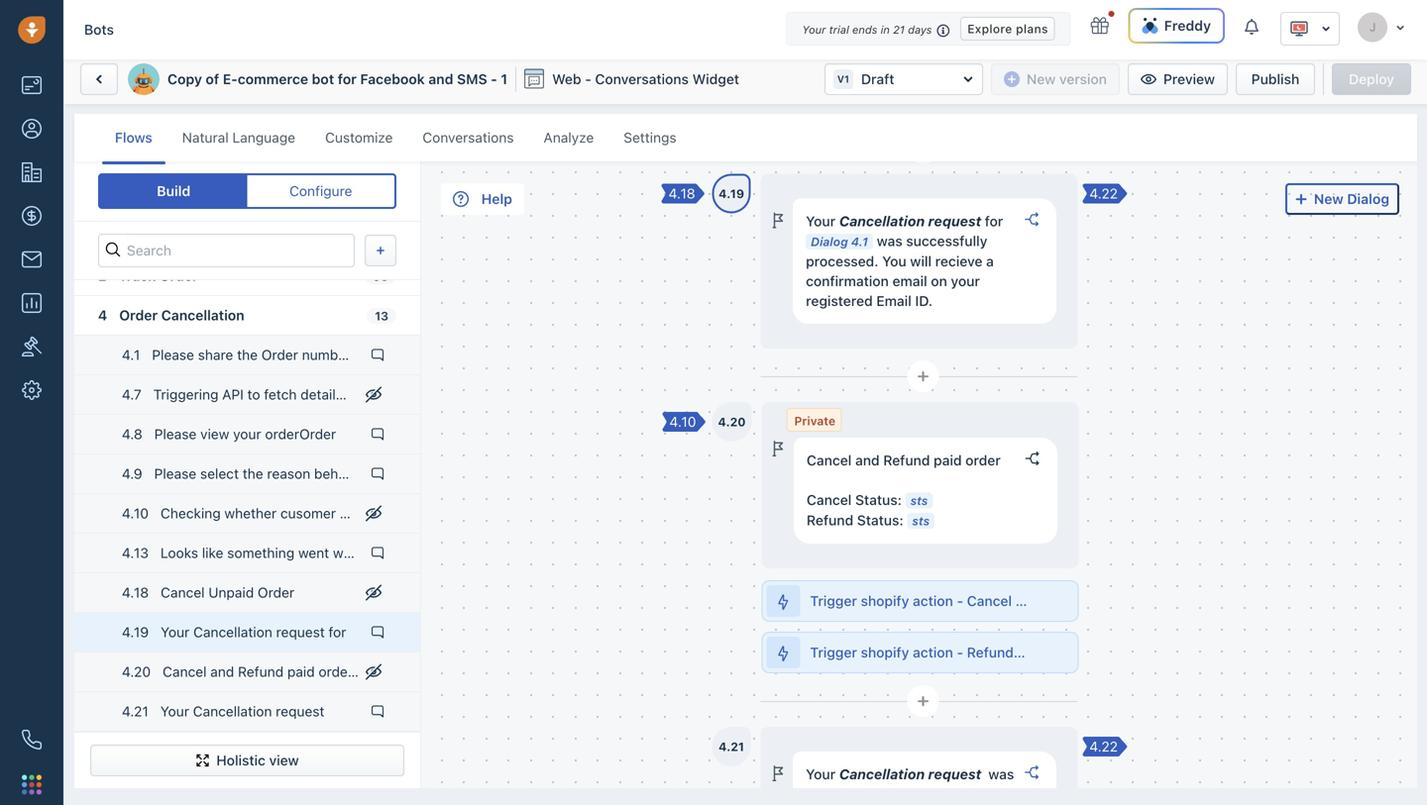 Task type: vqa. For each thing, say whether or not it's contained in the screenshot.
The Freddy
yes



Task type: describe. For each thing, give the bounding box(es) containing it.
freddy
[[1164, 17, 1211, 34]]

ic_arrow_down image
[[1396, 22, 1406, 33]]

trial
[[829, 23, 849, 36]]

properties image
[[22, 337, 42, 357]]

phone image
[[22, 731, 42, 750]]

ends
[[852, 23, 878, 36]]

21
[[893, 23, 905, 36]]

bell regular image
[[1245, 17, 1261, 36]]

freddy button
[[1129, 8, 1225, 44]]

plans
[[1016, 22, 1048, 35]]



Task type: locate. For each thing, give the bounding box(es) containing it.
days
[[908, 23, 932, 36]]

missing translation "unavailable" for locale "en-us" image
[[1290, 19, 1309, 39]]

bots
[[84, 21, 114, 38]]

explore plans button
[[961, 17, 1055, 41]]

your
[[802, 23, 826, 36]]

ic_info_icon image
[[937, 22, 951, 39]]

phone element
[[12, 721, 52, 760]]

explore plans
[[968, 22, 1048, 35]]

freshworks switcher image
[[22, 775, 42, 795]]

ic_arrow_down image
[[1321, 22, 1331, 36]]

explore
[[968, 22, 1013, 35]]

in
[[881, 23, 890, 36]]

your trial ends in 21 days
[[802, 23, 932, 36]]



